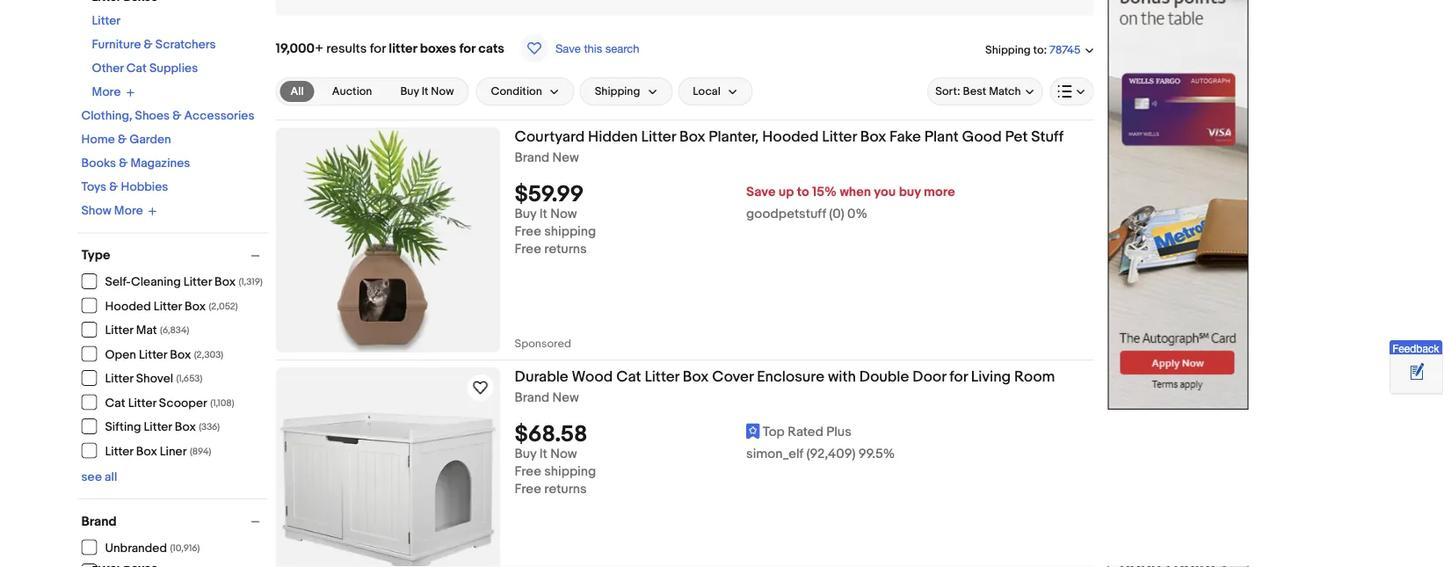 Task type: describe. For each thing, give the bounding box(es) containing it.
books & magazines link
[[81, 156, 190, 171]]

it inside "link"
[[422, 85, 428, 98]]

now inside save up to 15% when you buy more buy it now
[[550, 206, 577, 222]]

books
[[81, 156, 116, 171]]

box left fake
[[860, 127, 886, 146]]

watch durable wood cat litter box cover enclosure with double door for living room image
[[470, 377, 491, 398]]

All selected text field
[[291, 84, 304, 99]]

15%
[[812, 184, 837, 200]]

match
[[989, 85, 1021, 98]]

local
[[693, 85, 721, 98]]

buy it now link
[[390, 81, 465, 102]]

wood
[[572, 367, 613, 386]]

(0)
[[829, 206, 845, 222]]

litter furniture & scratchers other cat supplies
[[92, 14, 216, 76]]

courtyard hidden litter box planter, hooded litter box fake plant good pet stuff heading
[[515, 127, 1064, 146]]

top rated plus
[[763, 424, 852, 440]]

planter,
[[709, 127, 759, 146]]

top
[[763, 424, 785, 440]]

clothing, shoes & accessories link
[[81, 109, 254, 124]]

shipping button
[[580, 77, 673, 105]]

best
[[963, 85, 987, 98]]

all
[[291, 84, 304, 98]]

+
[[315, 40, 323, 56]]

4 free from the top
[[515, 481, 541, 497]]

self-cleaning litter box (1,319)
[[105, 275, 263, 290]]

courtyard hidden litter box planter, hooded litter box fake plant good pet stuff link
[[515, 127, 1094, 150]]

save for up
[[746, 184, 776, 200]]

type
[[81, 247, 110, 263]]

2 vertical spatial cat
[[105, 396, 125, 411]]

more
[[924, 184, 955, 200]]

durable
[[515, 367, 569, 386]]

this
[[584, 41, 602, 55]]

door
[[913, 367, 946, 386]]

double
[[860, 367, 909, 386]]

show more
[[81, 204, 143, 218]]

hooded inside courtyard hidden litter box planter, hooded litter box fake plant good pet stuff brand new
[[762, 127, 819, 146]]

box left liner
[[136, 444, 157, 459]]

show
[[81, 204, 111, 218]]

& right "shoes" on the left top of the page
[[173, 109, 182, 124]]

simon_elf
[[746, 446, 804, 462]]

it inside save up to 15% when you buy more buy it now
[[540, 206, 548, 222]]

buy it now inside "link"
[[400, 85, 454, 98]]

litter mat (6,834)
[[105, 323, 189, 338]]

clothing, shoes & accessories home & garden books & magazines toys & hobbies
[[81, 109, 254, 195]]

room
[[1014, 367, 1055, 386]]

buy inside save up to 15% when you buy more buy it now
[[515, 206, 537, 222]]

box left (336)
[[175, 420, 196, 435]]

cleaning
[[131, 275, 181, 290]]

box left the planter,
[[679, 127, 705, 146]]

garden
[[129, 132, 171, 147]]

listing options selector. list view selected. image
[[1058, 84, 1086, 98]]

shipping for shipping
[[595, 85, 640, 98]]

(10,916)
[[170, 542, 200, 554]]

box down self-cleaning litter box (1,319)
[[185, 299, 206, 314]]

(92,409)
[[807, 446, 856, 462]]

liner
[[160, 444, 187, 459]]

2 vertical spatial buy
[[515, 446, 537, 462]]

search
[[606, 41, 640, 55]]

save for this
[[556, 41, 581, 55]]

toys
[[81, 180, 107, 195]]

shipping for shipping to : 78745
[[986, 43, 1031, 57]]

shipping to : 78745
[[986, 43, 1081, 57]]

see all button
[[81, 469, 117, 484]]

(1,108)
[[210, 397, 234, 409]]

you
[[874, 184, 896, 200]]

0 horizontal spatial hooded
[[105, 299, 151, 314]]

sifting
[[105, 420, 141, 435]]

sort: best match button
[[928, 77, 1043, 105]]

furniture
[[92, 37, 141, 52]]

up
[[779, 184, 794, 200]]

litter right hidden
[[641, 127, 676, 146]]

returns for goodpetstuff (0) 0% free shipping free returns
[[544, 241, 587, 257]]

0 horizontal spatial for
[[370, 40, 386, 56]]

2 vertical spatial it
[[540, 446, 548, 462]]

(894)
[[190, 446, 211, 457]]

(1,319)
[[239, 276, 263, 288]]

plant
[[925, 127, 959, 146]]

litter up the (2,052) at left bottom
[[184, 275, 212, 290]]

cat inside litter furniture & scratchers other cat supplies
[[126, 61, 147, 76]]

see all
[[81, 469, 117, 484]]

simon_elf (92,409) 99.5% free shipping free returns
[[515, 446, 895, 497]]

boxes
[[420, 40, 456, 56]]

rated
[[788, 424, 824, 440]]

more button
[[92, 85, 135, 100]]

box inside durable wood cat litter box cover enclosure with double door for living room brand new
[[683, 367, 709, 386]]

0 vertical spatial more
[[92, 85, 121, 100]]

toys & hobbies link
[[81, 180, 168, 195]]

2 vertical spatial now
[[550, 446, 577, 462]]

scooper
[[159, 396, 207, 411]]

durable wood cat litter box cover enclosure with double door for living room brand new
[[515, 367, 1055, 406]]

2 free from the top
[[515, 241, 541, 257]]

(2,303)
[[194, 349, 223, 360]]

good
[[962, 127, 1002, 146]]

returns for simon_elf (92,409) 99.5% free shipping free returns
[[544, 481, 587, 497]]

new for $59.99
[[552, 150, 579, 166]]

supplies
[[149, 61, 198, 76]]

hobbies
[[121, 180, 168, 195]]

(336)
[[199, 422, 220, 433]]

shipping for simon_elf (92,409) 99.5% free shipping free returns
[[544, 464, 596, 480]]

new for $68.58
[[552, 390, 579, 406]]

courtyard
[[515, 127, 585, 146]]

when
[[840, 184, 871, 200]]

courtyard hidden litter box planter, hooded litter box fake plant good pet stuff brand new
[[515, 127, 1064, 166]]

cat inside durable wood cat litter box cover enclosure with double door for living room brand new
[[616, 367, 641, 386]]

1 vertical spatial more
[[114, 204, 143, 218]]

brand button
[[81, 513, 268, 529]]

scratchers
[[155, 37, 216, 52]]

litter down "litter shovel (1,653)"
[[128, 396, 156, 411]]

litter down sifting
[[105, 444, 133, 459]]

litter up litter box liner (894)
[[144, 420, 172, 435]]



Task type: locate. For each thing, give the bounding box(es) containing it.
0%
[[847, 206, 868, 222]]

1 vertical spatial shipping
[[595, 85, 640, 98]]

to right up
[[797, 184, 809, 200]]

1 vertical spatial new
[[552, 390, 579, 406]]

goodpetstuff
[[746, 206, 826, 222]]

fake
[[890, 127, 921, 146]]

mat
[[136, 323, 157, 338]]

shipping inside simon_elf (92,409) 99.5% free shipping free returns
[[544, 464, 596, 480]]

buy it now down durable
[[515, 446, 577, 462]]

shovel
[[136, 371, 173, 386]]

returns down $59.99
[[544, 241, 587, 257]]

save this search
[[556, 41, 640, 55]]

for left litter
[[370, 40, 386, 56]]

show more button
[[81, 204, 157, 218]]

shipping down $59.99
[[544, 224, 596, 240]]

0 vertical spatial shipping
[[986, 43, 1031, 57]]

returns inside goodpetstuff (0) 0% free shipping free returns
[[544, 241, 587, 257]]

other
[[92, 61, 124, 76]]

save left this
[[556, 41, 581, 55]]

:
[[1044, 43, 1047, 57]]

& inside litter furniture & scratchers other cat supplies
[[144, 37, 153, 52]]

open
[[105, 347, 136, 362]]

litter up 15%
[[822, 127, 857, 146]]

shipping down search
[[595, 85, 640, 98]]

litter up (6,834)
[[154, 299, 182, 314]]

$68.58
[[515, 421, 588, 449]]

litter up open
[[105, 323, 133, 338]]

advertisement region
[[1108, 0, 1249, 410]]

shipping left ":"
[[986, 43, 1031, 57]]

brand down see all
[[81, 513, 117, 529]]

now inside "link"
[[431, 85, 454, 98]]

1 new from the top
[[552, 150, 579, 166]]

for left cats
[[459, 40, 476, 56]]

to inside save up to 15% when you buy more buy it now
[[797, 184, 809, 200]]

type button
[[81, 247, 268, 263]]

for inside durable wood cat litter box cover enclosure with double door for living room brand new
[[950, 367, 968, 386]]

1 horizontal spatial cat
[[126, 61, 147, 76]]

1 vertical spatial it
[[540, 206, 548, 222]]

& up other cat supplies link
[[144, 37, 153, 52]]

0 vertical spatial returns
[[544, 241, 587, 257]]

unbranded
[[105, 541, 167, 556]]

2 shipping from the top
[[544, 464, 596, 480]]

save
[[556, 41, 581, 55], [746, 184, 776, 200]]

0 horizontal spatial to
[[797, 184, 809, 200]]

sifting litter box (336)
[[105, 420, 220, 435]]

shipping inside "dropdown button"
[[595, 85, 640, 98]]

& up toys & hobbies link
[[119, 156, 128, 171]]

goodpetstuff (0) 0% free shipping free returns
[[515, 206, 868, 257]]

hooded litter box (2,052)
[[105, 299, 238, 314]]

courtyard hidden litter box planter, hooded litter box fake plant good pet stuff image
[[279, 127, 498, 353]]

&
[[144, 37, 153, 52], [173, 109, 182, 124], [118, 132, 127, 147], [119, 156, 128, 171], [109, 180, 118, 195]]

1 returns from the top
[[544, 241, 587, 257]]

1 vertical spatial shipping
[[544, 464, 596, 480]]

cat litter scooper (1,108)
[[105, 396, 234, 411]]

all
[[105, 469, 117, 484]]

& right 'toys'
[[109, 180, 118, 195]]

now down boxes
[[431, 85, 454, 98]]

1 vertical spatial to
[[797, 184, 809, 200]]

litter link
[[92, 14, 121, 29]]

1 vertical spatial returns
[[544, 481, 587, 497]]

accessories
[[184, 109, 254, 124]]

1 horizontal spatial save
[[746, 184, 776, 200]]

0 vertical spatial it
[[422, 85, 428, 98]]

1 horizontal spatial shipping
[[986, 43, 1031, 57]]

2 horizontal spatial for
[[950, 367, 968, 386]]

magazines
[[130, 156, 190, 171]]

shipping
[[544, 224, 596, 240], [544, 464, 596, 480]]

clothing,
[[81, 109, 132, 124]]

unbranded (10,916)
[[105, 541, 200, 556]]

save inside save up to 15% when you buy more buy it now
[[746, 184, 776, 200]]

returns inside simon_elf (92,409) 99.5% free shipping free returns
[[544, 481, 587, 497]]

78745
[[1050, 43, 1081, 57]]

new down courtyard on the top of the page
[[552, 150, 579, 166]]

(1,653)
[[176, 373, 202, 385]]

0 horizontal spatial save
[[556, 41, 581, 55]]

buy it now
[[400, 85, 454, 98], [515, 446, 577, 462]]

box left "cover"
[[683, 367, 709, 386]]

0 vertical spatial shipping
[[544, 224, 596, 240]]

1 horizontal spatial to
[[1033, 43, 1044, 57]]

save up to 15% when you buy more buy it now
[[515, 184, 955, 222]]

now down durable
[[550, 446, 577, 462]]

feedback
[[1393, 342, 1440, 354]]

litter box liner (894)
[[105, 444, 211, 459]]

(2,052)
[[209, 301, 238, 312]]

1 vertical spatial cat
[[616, 367, 641, 386]]

0 vertical spatial to
[[1033, 43, 1044, 57]]

1 free from the top
[[515, 224, 541, 240]]

cat right "other" on the top of page
[[126, 61, 147, 76]]

$59.99
[[515, 181, 584, 209]]

furniture & scratchers link
[[92, 37, 216, 52]]

hooded up up
[[762, 127, 819, 146]]

box
[[679, 127, 705, 146], [860, 127, 886, 146], [215, 275, 236, 290], [185, 299, 206, 314], [170, 347, 191, 362], [683, 367, 709, 386], [175, 420, 196, 435], [136, 444, 157, 459]]

free
[[515, 224, 541, 240], [515, 241, 541, 257], [515, 464, 541, 480], [515, 481, 541, 497]]

1 vertical spatial brand
[[515, 390, 550, 406]]

buy down courtyard on the top of the page
[[515, 206, 537, 222]]

other cat supplies link
[[92, 61, 198, 76]]

litter inside litter furniture & scratchers other cat supplies
[[92, 14, 121, 29]]

brand inside durable wood cat litter box cover enclosure with double door for living room brand new
[[515, 390, 550, 406]]

stuff
[[1032, 127, 1064, 146]]

condition button
[[476, 77, 575, 105]]

99.5%
[[859, 446, 895, 462]]

0 vertical spatial cat
[[126, 61, 147, 76]]

home & garden link
[[81, 132, 171, 147]]

living
[[971, 367, 1011, 386]]

1 horizontal spatial hooded
[[762, 127, 819, 146]]

0 vertical spatial now
[[431, 85, 454, 98]]

buy down litter
[[400, 85, 419, 98]]

brand down courtyard on the top of the page
[[515, 150, 550, 166]]

litter up 'furniture'
[[92, 14, 121, 29]]

box down (6,834)
[[170, 347, 191, 362]]

sort:
[[936, 85, 961, 98]]

shipping for goodpetstuff (0) 0% free shipping free returns
[[544, 224, 596, 240]]

new inside durable wood cat litter box cover enclosure with double door for living room brand new
[[552, 390, 579, 406]]

0 vertical spatial brand
[[515, 150, 550, 166]]

litter shovel (1,653)
[[105, 371, 202, 386]]

2 new from the top
[[552, 390, 579, 406]]

2 vertical spatial brand
[[81, 513, 117, 529]]

litter inside durable wood cat litter box cover enclosure with double door for living room brand new
[[645, 367, 679, 386]]

1 horizontal spatial buy it now
[[515, 446, 577, 462]]

brand down durable
[[515, 390, 550, 406]]

self-
[[105, 275, 131, 290]]

shipping inside goodpetstuff (0) 0% free shipping free returns
[[544, 224, 596, 240]]

shipping inside shipping to : 78745
[[986, 43, 1031, 57]]

pet
[[1005, 127, 1028, 146]]

now down courtyard on the top of the page
[[550, 206, 577, 222]]

for right 'door'
[[950, 367, 968, 386]]

save inside save this search "button"
[[556, 41, 581, 55]]

0 horizontal spatial shipping
[[595, 85, 640, 98]]

more down toys & hobbies link
[[114, 204, 143, 218]]

0 vertical spatial hooded
[[762, 127, 819, 146]]

cat right the wood
[[616, 367, 641, 386]]

hooded down self-
[[105, 299, 151, 314]]

shipping
[[986, 43, 1031, 57], [595, 85, 640, 98]]

save left up
[[746, 184, 776, 200]]

more up clothing,
[[92, 85, 121, 100]]

cats
[[478, 40, 505, 56]]

auction link
[[321, 81, 383, 102]]

litter right the wood
[[645, 367, 679, 386]]

1 vertical spatial now
[[550, 206, 577, 222]]

results
[[326, 40, 367, 56]]

1 vertical spatial save
[[746, 184, 776, 200]]

brand
[[515, 150, 550, 166], [515, 390, 550, 406], [81, 513, 117, 529]]

buy it now down boxes
[[400, 85, 454, 98]]

returns
[[544, 241, 587, 257], [544, 481, 587, 497]]

litter up "litter shovel (1,653)"
[[139, 347, 167, 362]]

hidden
[[588, 127, 638, 146]]

durable wood cat litter box cover enclosure with double door for living room heading
[[515, 367, 1055, 386]]

new down durable
[[552, 390, 579, 406]]

buy inside "link"
[[400, 85, 419, 98]]

new
[[552, 150, 579, 166], [552, 390, 579, 406]]

0 horizontal spatial buy it now
[[400, 85, 454, 98]]

it down durable
[[540, 446, 548, 462]]

to inside shipping to : 78745
[[1033, 43, 1044, 57]]

more
[[92, 85, 121, 100], [114, 204, 143, 218]]

new inside courtyard hidden litter box planter, hooded litter box fake plant good pet stuff brand new
[[552, 150, 579, 166]]

brand for $68.58
[[515, 390, 550, 406]]

buy down durable
[[515, 446, 537, 462]]

cat
[[126, 61, 147, 76], [616, 367, 641, 386], [105, 396, 125, 411]]

open litter box (2,303)
[[105, 347, 223, 362]]

plus
[[827, 424, 852, 440]]

& right home
[[118, 132, 127, 147]]

brand inside courtyard hidden litter box planter, hooded litter box fake plant good pet stuff brand new
[[515, 150, 550, 166]]

it down courtyard on the top of the page
[[540, 206, 548, 222]]

cover
[[712, 367, 754, 386]]

durable wood cat litter box cover enclosure with double door for living room image
[[276, 367, 501, 567]]

with
[[828, 367, 856, 386]]

buy
[[400, 85, 419, 98], [515, 206, 537, 222], [515, 446, 537, 462]]

1 vertical spatial buy
[[515, 206, 537, 222]]

enclosure
[[757, 367, 825, 386]]

it down boxes
[[422, 85, 428, 98]]

for
[[370, 40, 386, 56], [459, 40, 476, 56], [950, 367, 968, 386]]

0 vertical spatial new
[[552, 150, 579, 166]]

brand for $59.99
[[515, 150, 550, 166]]

2 returns from the top
[[544, 481, 587, 497]]

all link
[[280, 81, 314, 102]]

auction
[[332, 85, 372, 98]]

0 horizontal spatial cat
[[105, 396, 125, 411]]

0 vertical spatial buy it now
[[400, 85, 454, 98]]

box up the (2,052) at left bottom
[[215, 275, 236, 290]]

cat up sifting
[[105, 396, 125, 411]]

1 shipping from the top
[[544, 224, 596, 240]]

1 horizontal spatial for
[[459, 40, 476, 56]]

it
[[422, 85, 428, 98], [540, 206, 548, 222], [540, 446, 548, 462]]

1 vertical spatial buy it now
[[515, 446, 577, 462]]

1 vertical spatial hooded
[[105, 299, 151, 314]]

2 horizontal spatial cat
[[616, 367, 641, 386]]

to left 78745
[[1033, 43, 1044, 57]]

0 vertical spatial save
[[556, 41, 581, 55]]

3 free from the top
[[515, 464, 541, 480]]

to
[[1033, 43, 1044, 57], [797, 184, 809, 200]]

top rated plus image
[[746, 423, 760, 439]]

0 vertical spatial buy
[[400, 85, 419, 98]]

sort: best match
[[936, 85, 1021, 98]]

shipping down the "$68.58" on the bottom left
[[544, 464, 596, 480]]

returns down the "$68.58" on the bottom left
[[544, 481, 587, 497]]

litter down open
[[105, 371, 133, 386]]



Task type: vqa. For each thing, say whether or not it's contained in the screenshot.
Buy It Now
yes



